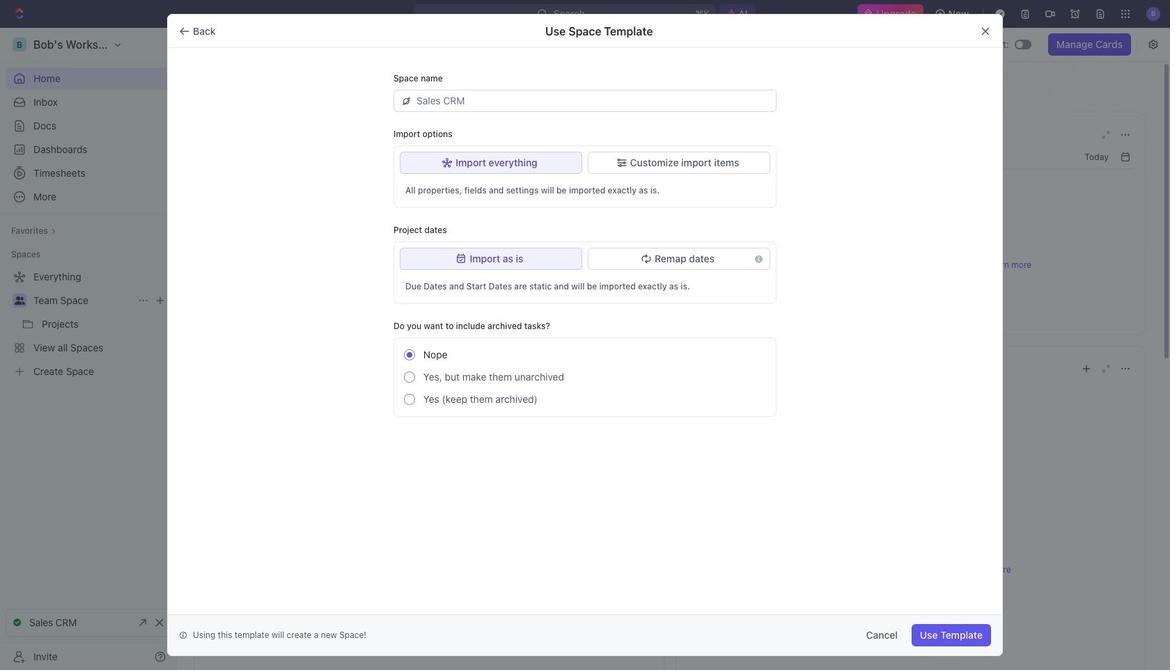 Task type: vqa. For each thing, say whether or not it's contained in the screenshot.
Sales CRM text field
yes



Task type: locate. For each thing, give the bounding box(es) containing it.
user group image
[[14, 297, 25, 305]]

option group
[[404, 344, 771, 411]]

None radio
[[404, 350, 415, 361], [404, 372, 415, 383], [404, 394, 415, 405], [404, 350, 415, 361], [404, 372, 415, 383], [404, 394, 415, 405]]

Sales CRM text field
[[417, 91, 768, 111]]



Task type: describe. For each thing, give the bounding box(es) containing it.
sidebar navigation
[[0, 28, 178, 671]]



